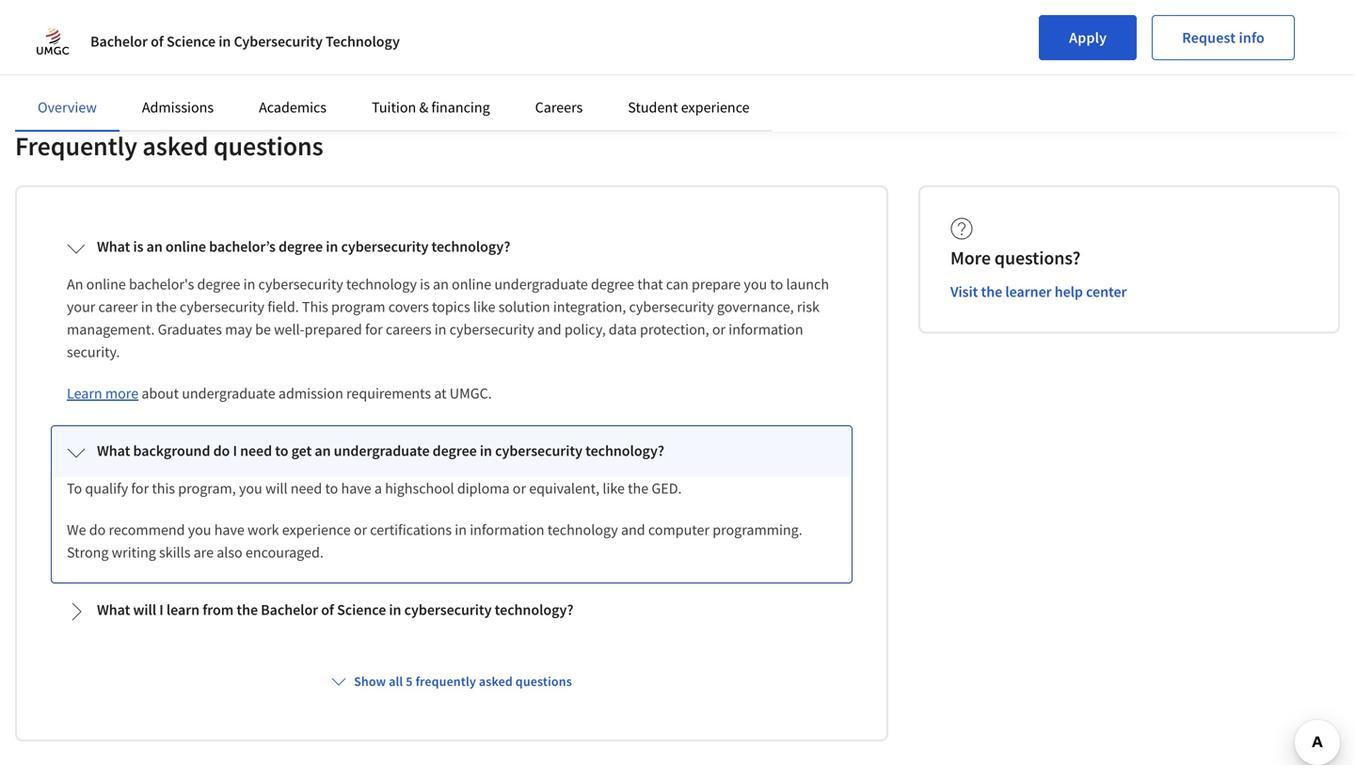 Task type: describe. For each thing, give the bounding box(es) containing it.
0 vertical spatial bachelor
[[90, 32, 148, 51]]

0 vertical spatial experience
[[681, 98, 750, 117]]

programming.
[[713, 521, 803, 539]]

umgc.
[[450, 384, 492, 403]]

admissions
[[142, 98, 214, 117]]

0 horizontal spatial for
[[131, 479, 149, 498]]

more
[[951, 246, 991, 270]]

we do recommend you have work experience or certifications in information technology and computer programming. strong writing skills are also encouraged.
[[67, 521, 803, 562]]

apply
[[1070, 28, 1107, 47]]

degree inside dropdown button
[[279, 237, 323, 256]]

cybersecurity down the we do recommend you have work experience or certifications in information technology and computer programming. strong writing skills are also encouraged.
[[405, 601, 492, 619]]

to
[[67, 479, 82, 498]]

student experience
[[628, 98, 750, 117]]

security.
[[67, 343, 120, 361]]

is inside what is an online bachelor's degree in cybersecurity technology? dropdown button
[[133, 237, 144, 256]]

learn
[[67, 384, 102, 403]]

technology? inside what is an online bachelor's degree in cybersecurity technology? dropdown button
[[432, 237, 511, 256]]

online inside dropdown button
[[166, 237, 206, 256]]

request
[[1183, 28, 1236, 47]]

of inside dropdown button
[[321, 601, 334, 619]]

admission
[[279, 384, 344, 403]]

in inside what background do i need to get an undergraduate degree in cybersecurity technology? dropdown button
[[480, 442, 492, 460]]

i inside dropdown button
[[159, 601, 164, 619]]

visit the learner help center link
[[951, 282, 1127, 301]]

integration,
[[553, 297, 626, 316]]

for inside an online bachelor's degree in cybersecurity technology is an online undergraduate degree that can prepare you to launch your career in the cybersecurity field. this program covers topics like solution integration, cybersecurity governance,  risk management. graduates may be well-prepared for careers in cybersecurity and policy, data protection, or information security.
[[365, 320, 383, 339]]

show all 5 frequently asked questions button
[[324, 665, 580, 699]]

governance,
[[717, 297, 794, 316]]

the left ged.
[[628, 479, 649, 498]]

what is an online bachelor's degree in cybersecurity technology? button
[[52, 222, 852, 273]]

technology inside an online bachelor's degree in cybersecurity technology is an online undergraduate degree that can prepare you to launch your career in the cybersecurity field. this program covers topics like solution integration, cybersecurity governance,  risk management. graduates may be well-prepared for careers in cybersecurity and policy, data protection, or information security.
[[346, 275, 417, 294]]

prepare
[[692, 275, 741, 294]]

student
[[628, 98, 678, 117]]

well-
[[274, 320, 305, 339]]

0 horizontal spatial online
[[86, 275, 126, 294]]

frequently
[[15, 129, 137, 162]]

academics link
[[259, 98, 327, 117]]

bachelor inside dropdown button
[[261, 601, 318, 619]]

the inside dropdown button
[[237, 601, 258, 619]]

technology? inside what background do i need to get an undergraduate degree in cybersecurity technology? dropdown button
[[586, 442, 665, 460]]

your
[[67, 297, 95, 316]]

technology inside the we do recommend you have work experience or certifications in information technology and computer programming. strong writing skills are also encouraged.
[[548, 521, 618, 539]]

get
[[291, 442, 312, 460]]

more
[[105, 384, 139, 403]]

1 vertical spatial you
[[239, 479, 262, 498]]

0 horizontal spatial science
[[167, 32, 216, 51]]

learn more about undergraduate admission requirements at umgc.
[[67, 384, 492, 403]]

ged.
[[652, 479, 682, 498]]

background
[[133, 442, 210, 460]]

degree down bachelor's
[[197, 275, 241, 294]]

0 vertical spatial questions
[[214, 129, 323, 162]]

to inside dropdown button
[[275, 442, 289, 460]]

financing
[[432, 98, 490, 117]]

that
[[638, 275, 663, 294]]

encouraged.
[[246, 543, 324, 562]]

in down bachelor's at the left of page
[[141, 297, 153, 316]]

learn
[[167, 601, 200, 619]]

&
[[419, 98, 429, 117]]

graduates
[[158, 320, 222, 339]]

this
[[152, 479, 175, 498]]

1 horizontal spatial to
[[325, 479, 338, 498]]

may
[[225, 320, 252, 339]]

what for what is an online bachelor's degree in cybersecurity technology?
[[97, 237, 130, 256]]

in down bachelor's
[[244, 275, 255, 294]]

in inside the we do recommend you have work experience or certifications in information technology and computer programming. strong writing skills are also encouraged.
[[455, 521, 467, 539]]

university of maryland global campus logo image
[[30, 19, 75, 64]]

writing
[[112, 543, 156, 562]]

learn more link
[[67, 384, 139, 403]]

degree up integration,
[[591, 275, 635, 294]]

the right visit
[[982, 282, 1003, 301]]

covers
[[389, 297, 429, 316]]

cybersecurity up the protection,
[[629, 297, 714, 316]]

visit
[[951, 282, 979, 301]]

certifications
[[370, 521, 452, 539]]

an inside dropdown button
[[147, 237, 163, 256]]

1 horizontal spatial need
[[291, 479, 322, 498]]

risk
[[797, 297, 820, 316]]

bachelor's
[[209, 237, 276, 256]]

careers
[[386, 320, 432, 339]]

a
[[375, 479, 382, 498]]

learner
[[1006, 282, 1052, 301]]

help
[[1055, 282, 1084, 301]]

collapsed list
[[47, 217, 857, 642]]

apply button
[[1040, 15, 1138, 60]]

i inside dropdown button
[[233, 442, 237, 460]]

cybersecurity inside dropdown button
[[495, 442, 583, 460]]

management.
[[67, 320, 155, 339]]

recommend
[[109, 521, 185, 539]]

careers link
[[535, 98, 583, 117]]

protection,
[[640, 320, 710, 339]]

1 horizontal spatial like
[[603, 479, 625, 498]]

info
[[1240, 28, 1265, 47]]

visit the learner help center
[[951, 282, 1127, 301]]

from
[[203, 601, 234, 619]]

more questions?
[[951, 246, 1081, 270]]

cybersecurity
[[234, 32, 323, 51]]

solution
[[499, 297, 550, 316]]

will inside dropdown button
[[133, 601, 156, 619]]

questions?
[[995, 246, 1081, 270]]

an inside an online bachelor's degree in cybersecurity technology is an online undergraduate degree that can prepare you to launch your career in the cybersecurity field. this program covers topics like solution integration, cybersecurity governance,  risk management. graduates may be well-prepared for careers in cybersecurity and policy, data protection, or information security.
[[433, 275, 449, 294]]

show all 5 frequently asked questions
[[354, 673, 572, 690]]

equivalent,
[[529, 479, 600, 498]]

prepared
[[305, 320, 362, 339]]

field.
[[268, 297, 299, 316]]

show
[[354, 673, 386, 690]]

skills
[[159, 543, 191, 562]]

or inside an online bachelor's degree in cybersecurity technology is an online undergraduate degree that can prepare you to launch your career in the cybersecurity field. this program covers topics like solution integration, cybersecurity governance,  risk management. graduates may be well-prepared for careers in cybersecurity and policy, data protection, or information security.
[[713, 320, 726, 339]]

frequently
[[416, 673, 476, 690]]

technology
[[326, 32, 400, 51]]



Task type: vqa. For each thing, say whether or not it's contained in the screenshot.
middle you
yes



Task type: locate. For each thing, give the bounding box(es) containing it.
or down governance, at the top right of the page
[[713, 320, 726, 339]]

center
[[1087, 282, 1127, 301]]

what for what background do i need to get an undergraduate degree in cybersecurity technology?
[[97, 442, 130, 460]]

1 horizontal spatial i
[[233, 442, 237, 460]]

1 vertical spatial experience
[[282, 521, 351, 539]]

in inside what will i learn from the bachelor of science in cybersecurity technology? dropdown button
[[389, 601, 402, 619]]

topics
[[432, 297, 471, 316]]

what background do i need to get an undergraduate degree in cybersecurity technology?
[[97, 442, 665, 460]]

2 vertical spatial to
[[325, 479, 338, 498]]

are
[[194, 543, 214, 562]]

you inside the we do recommend you have work experience or certifications in information technology and computer programming. strong writing skills are also encouraged.
[[188, 521, 211, 539]]

2 horizontal spatial to
[[771, 275, 784, 294]]

will up work
[[265, 479, 288, 498]]

asked right frequently
[[479, 673, 513, 690]]

technology down equivalent,
[[548, 521, 618, 539]]

3 what from the top
[[97, 601, 130, 619]]

undergraduate inside dropdown button
[[334, 442, 430, 460]]

0 vertical spatial science
[[167, 32, 216, 51]]

what for what will i learn from the bachelor of science in cybersecurity technology?
[[97, 601, 130, 619]]

information inside an online bachelor's degree in cybersecurity technology is an online undergraduate degree that can prepare you to launch your career in the cybersecurity field. this program covers topics like solution integration, cybersecurity governance,  risk management. graduates may be well-prepared for careers in cybersecurity and policy, data protection, or information security.
[[729, 320, 804, 339]]

and inside the we do recommend you have work experience or certifications in information technology and computer programming. strong writing skills are also encouraged.
[[621, 521, 646, 539]]

1 vertical spatial science
[[337, 601, 386, 619]]

questions inside 'show all 5 frequently asked questions' dropdown button
[[516, 673, 572, 690]]

science up admissions
[[167, 32, 216, 51]]

science
[[167, 32, 216, 51], [337, 601, 386, 619]]

do
[[213, 442, 230, 460], [89, 521, 106, 539]]

of up "admissions" "link" on the left
[[151, 32, 164, 51]]

an right get
[[315, 442, 331, 460]]

will
[[265, 479, 288, 498], [133, 601, 156, 619]]

in down diploma
[[455, 521, 467, 539]]

in up diploma
[[480, 442, 492, 460]]

you
[[744, 275, 768, 294], [239, 479, 262, 498], [188, 521, 211, 539]]

about
[[142, 384, 179, 403]]

what will i learn from the bachelor of science in cybersecurity technology? button
[[52, 586, 852, 636]]

2 vertical spatial what
[[97, 601, 130, 619]]

1 horizontal spatial asked
[[479, 673, 513, 690]]

to inside an online bachelor's degree in cybersecurity technology is an online undergraduate degree that can prepare you to launch your career in the cybersecurity field. this program covers topics like solution integration, cybersecurity governance,  risk management. graduates may be well-prepared for careers in cybersecurity and policy, data protection, or information security.
[[771, 275, 784, 294]]

0 horizontal spatial is
[[133, 237, 144, 256]]

1 vertical spatial asked
[[479, 673, 513, 690]]

an
[[67, 275, 83, 294]]

1 vertical spatial questions
[[516, 673, 572, 690]]

bachelor down encouraged.
[[261, 601, 318, 619]]

1 vertical spatial undergraduate
[[182, 384, 276, 403]]

0 horizontal spatial technology
[[346, 275, 417, 294]]

0 horizontal spatial experience
[[282, 521, 351, 539]]

to left get
[[275, 442, 289, 460]]

cybersecurity up equivalent,
[[495, 442, 583, 460]]

cybersecurity
[[341, 237, 429, 256], [258, 275, 343, 294], [180, 297, 265, 316], [629, 297, 714, 316], [450, 320, 535, 339], [495, 442, 583, 460], [405, 601, 492, 619]]

0 vertical spatial information
[[729, 320, 804, 339]]

for left this
[[131, 479, 149, 498]]

1 vertical spatial technology
[[548, 521, 618, 539]]

experience inside the we do recommend you have work experience or certifications in information technology and computer programming. strong writing skills are also encouraged.
[[282, 521, 351, 539]]

degree
[[279, 237, 323, 256], [197, 275, 241, 294], [591, 275, 635, 294], [433, 442, 477, 460]]

1 vertical spatial for
[[131, 479, 149, 498]]

online up bachelor's at the left of page
[[166, 237, 206, 256]]

1 horizontal spatial have
[[341, 479, 372, 498]]

information down governance, at the top right of the page
[[729, 320, 804, 339]]

1 horizontal spatial and
[[621, 521, 646, 539]]

what up career
[[97, 237, 130, 256]]

1 horizontal spatial for
[[365, 320, 383, 339]]

i
[[233, 442, 237, 460], [159, 601, 164, 619]]

0 horizontal spatial i
[[159, 601, 164, 619]]

data
[[609, 320, 637, 339]]

careers
[[535, 98, 583, 117]]

0 horizontal spatial you
[[188, 521, 211, 539]]

for down program
[[365, 320, 383, 339]]

do right the we on the bottom
[[89, 521, 106, 539]]

you inside an online bachelor's degree in cybersecurity technology is an online undergraduate degree that can prepare you to launch your career in the cybersecurity field. this program covers topics like solution integration, cybersecurity governance,  risk management. graduates may be well-prepared for careers in cybersecurity and policy, data protection, or information security.
[[744, 275, 768, 294]]

degree right bachelor's
[[279, 237, 323, 256]]

and inside an online bachelor's degree in cybersecurity technology is an online undergraduate degree that can prepare you to launch your career in the cybersecurity field. this program covers topics like solution integration, cybersecurity governance,  risk management. graduates may be well-prepared for careers in cybersecurity and policy, data protection, or information security.
[[538, 320, 562, 339]]

of down encouraged.
[[321, 601, 334, 619]]

you up governance, at the top right of the page
[[744, 275, 768, 294]]

0 horizontal spatial like
[[474, 297, 496, 316]]

overview
[[38, 98, 97, 117]]

the right from
[[237, 601, 258, 619]]

0 vertical spatial is
[[133, 237, 144, 256]]

0 vertical spatial what
[[97, 237, 130, 256]]

also
[[217, 543, 243, 562]]

1 vertical spatial need
[[291, 479, 322, 498]]

in up this
[[326, 237, 338, 256]]

computer
[[649, 521, 710, 539]]

policy,
[[565, 320, 606, 339]]

need down get
[[291, 479, 322, 498]]

0 vertical spatial will
[[265, 479, 288, 498]]

asked down "admissions" "link" on the left
[[143, 129, 208, 162]]

1 horizontal spatial an
[[315, 442, 331, 460]]

like
[[474, 297, 496, 316], [603, 479, 625, 498]]

an
[[147, 237, 163, 256], [433, 275, 449, 294], [315, 442, 331, 460]]

0 vertical spatial an
[[147, 237, 163, 256]]

academics
[[259, 98, 327, 117]]

i up program,
[[233, 442, 237, 460]]

2 vertical spatial you
[[188, 521, 211, 539]]

2 horizontal spatial you
[[744, 275, 768, 294]]

the down bachelor's at the left of page
[[156, 297, 177, 316]]

1 horizontal spatial experience
[[681, 98, 750, 117]]

information down diploma
[[470, 521, 545, 539]]

1 horizontal spatial undergraduate
[[334, 442, 430, 460]]

1 vertical spatial or
[[513, 479, 526, 498]]

to qualify for this program, you will need to have a highschool diploma or equivalent, like the ged.
[[67, 479, 682, 498]]

and down solution
[[538, 320, 562, 339]]

an inside dropdown button
[[315, 442, 331, 460]]

5
[[406, 673, 413, 690]]

or down to qualify for this program, you will need to have a highschool diploma or equivalent, like the ged.
[[354, 521, 367, 539]]

do inside dropdown button
[[213, 442, 230, 460]]

what background do i need to get an undergraduate degree in cybersecurity technology? button
[[52, 426, 852, 477]]

undergraduate up solution
[[495, 275, 588, 294]]

1 vertical spatial information
[[470, 521, 545, 539]]

1 vertical spatial i
[[159, 601, 164, 619]]

and
[[538, 320, 562, 339], [621, 521, 646, 539]]

degree inside dropdown button
[[433, 442, 477, 460]]

have inside the we do recommend you have work experience or certifications in information technology and computer programming. strong writing skills are also encouraged.
[[214, 521, 245, 539]]

1 what from the top
[[97, 237, 130, 256]]

in down topics
[[435, 320, 447, 339]]

or right diploma
[[513, 479, 526, 498]]

in up all
[[389, 601, 402, 619]]

undergraduate inside an online bachelor's degree in cybersecurity technology is an online undergraduate degree that can prepare you to launch your career in the cybersecurity field. this program covers topics like solution integration, cybersecurity governance,  risk management. graduates may be well-prepared for careers in cybersecurity and policy, data protection, or information security.
[[495, 275, 588, 294]]

is up covers
[[420, 275, 430, 294]]

2 what from the top
[[97, 442, 130, 460]]

experience up encouraged.
[[282, 521, 351, 539]]

strong
[[67, 543, 109, 562]]

1 horizontal spatial online
[[166, 237, 206, 256]]

what down writing
[[97, 601, 130, 619]]

we
[[67, 521, 86, 539]]

the inside an online bachelor's degree in cybersecurity technology is an online undergraduate degree that can prepare you to launch your career in the cybersecurity field. this program covers topics like solution integration, cybersecurity governance,  risk management. graduates may be well-prepared for careers in cybersecurity and policy, data protection, or information security.
[[156, 297, 177, 316]]

student experience link
[[628, 98, 750, 117]]

2 horizontal spatial or
[[713, 320, 726, 339]]

cybersecurity down solution
[[450, 320, 535, 339]]

undergraduate down the may
[[182, 384, 276, 403]]

is inside an online bachelor's degree in cybersecurity technology is an online undergraduate degree that can prepare you to launch your career in the cybersecurity field. this program covers topics like solution integration, cybersecurity governance,  risk management. graduates may be well-prepared for careers in cybersecurity and policy, data protection, or information security.
[[420, 275, 430, 294]]

0 vertical spatial technology?
[[432, 237, 511, 256]]

1 horizontal spatial is
[[420, 275, 430, 294]]

0 horizontal spatial need
[[240, 442, 272, 460]]

0 vertical spatial or
[[713, 320, 726, 339]]

like inside an online bachelor's degree in cybersecurity technology is an online undergraduate degree that can prepare you to launch your career in the cybersecurity field. this program covers topics like solution integration, cybersecurity governance,  risk management. graduates may be well-prepared for careers in cybersecurity and policy, data protection, or information security.
[[474, 297, 496, 316]]

0 vertical spatial i
[[233, 442, 237, 460]]

technology? inside what will i learn from the bachelor of science in cybersecurity technology? dropdown button
[[495, 601, 574, 619]]

program
[[331, 297, 386, 316]]

what is an online bachelor's degree in cybersecurity technology?
[[97, 237, 511, 256]]

do inside the we do recommend you have work experience or certifications in information technology and computer programming. strong writing skills are also encouraged.
[[89, 521, 106, 539]]

0 vertical spatial asked
[[143, 129, 208, 162]]

like right equivalent,
[[603, 479, 625, 498]]

you up work
[[239, 479, 262, 498]]

0 vertical spatial and
[[538, 320, 562, 339]]

what inside dropdown button
[[97, 442, 130, 460]]

1 horizontal spatial science
[[337, 601, 386, 619]]

to left launch at the right top of page
[[771, 275, 784, 294]]

0 vertical spatial like
[[474, 297, 496, 316]]

have left a
[[341, 479, 372, 498]]

at
[[434, 384, 447, 403]]

2 vertical spatial or
[[354, 521, 367, 539]]

all
[[389, 673, 403, 690]]

0 horizontal spatial questions
[[214, 129, 323, 162]]

bachelor right university of maryland global campus logo
[[90, 32, 148, 51]]

is up bachelor's at the left of page
[[133, 237, 144, 256]]

in inside what is an online bachelor's degree in cybersecurity technology? dropdown button
[[326, 237, 338, 256]]

0 vertical spatial to
[[771, 275, 784, 294]]

or
[[713, 320, 726, 339], [513, 479, 526, 498], [354, 521, 367, 539]]

information inside the we do recommend you have work experience or certifications in information technology and computer programming. strong writing skills are also encouraged.
[[470, 521, 545, 539]]

overview link
[[38, 98, 97, 117]]

2 horizontal spatial online
[[452, 275, 492, 294]]

0 vertical spatial for
[[365, 320, 383, 339]]

1 vertical spatial will
[[133, 601, 156, 619]]

0 horizontal spatial undergraduate
[[182, 384, 276, 403]]

1 vertical spatial is
[[420, 275, 430, 294]]

do up program,
[[213, 442, 230, 460]]

1 vertical spatial of
[[321, 601, 334, 619]]

0 vertical spatial have
[[341, 479, 372, 498]]

bachelor's
[[129, 275, 194, 294]]

0 vertical spatial do
[[213, 442, 230, 460]]

bachelor of science in cybersecurity technology
[[90, 32, 400, 51]]

1 horizontal spatial technology
[[548, 521, 618, 539]]

0 horizontal spatial to
[[275, 442, 289, 460]]

0 vertical spatial need
[[240, 442, 272, 460]]

1 vertical spatial like
[[603, 479, 625, 498]]

i left learn
[[159, 601, 164, 619]]

1 horizontal spatial will
[[265, 479, 288, 498]]

0 vertical spatial technology
[[346, 275, 417, 294]]

1 horizontal spatial do
[[213, 442, 230, 460]]

1 vertical spatial to
[[275, 442, 289, 460]]

0 horizontal spatial of
[[151, 32, 164, 51]]

asked inside dropdown button
[[479, 673, 513, 690]]

degree up diploma
[[433, 442, 477, 460]]

what up qualify
[[97, 442, 130, 460]]

1 horizontal spatial of
[[321, 601, 334, 619]]

0 horizontal spatial or
[[354, 521, 367, 539]]

career
[[98, 297, 138, 316]]

tuition & financing
[[372, 98, 490, 117]]

need left get
[[240, 442, 272, 460]]

can
[[666, 275, 689, 294]]

diploma
[[457, 479, 510, 498]]

the
[[982, 282, 1003, 301], [156, 297, 177, 316], [628, 479, 649, 498], [237, 601, 258, 619]]

science up "show"
[[337, 601, 386, 619]]

1 vertical spatial technology?
[[586, 442, 665, 460]]

be
[[255, 320, 271, 339]]

1 horizontal spatial or
[[513, 479, 526, 498]]

1 vertical spatial have
[[214, 521, 245, 539]]

0 horizontal spatial information
[[470, 521, 545, 539]]

an up topics
[[433, 275, 449, 294]]

or inside the we do recommend you have work experience or certifications in information technology and computer programming. strong writing skills are also encouraged.
[[354, 521, 367, 539]]

like right topics
[[474, 297, 496, 316]]

asked
[[143, 129, 208, 162], [479, 673, 513, 690]]

0 horizontal spatial do
[[89, 521, 106, 539]]

in left 'cybersecurity'
[[219, 32, 231, 51]]

an up bachelor's at the left of page
[[147, 237, 163, 256]]

technology up program
[[346, 275, 417, 294]]

1 horizontal spatial bachelor
[[261, 601, 318, 619]]

have up also at the left of page
[[214, 521, 245, 539]]

2 vertical spatial technology?
[[495, 601, 574, 619]]

and left computer
[[621, 521, 646, 539]]

2 horizontal spatial undergraduate
[[495, 275, 588, 294]]

an online bachelor's degree in cybersecurity technology is an online undergraduate degree that can prepare you to launch your career in the cybersecurity field. this program covers topics like solution integration, cybersecurity governance,  risk management. graduates may be well-prepared for careers in cybersecurity and policy, data protection, or information security.
[[67, 275, 830, 361]]

0 vertical spatial of
[[151, 32, 164, 51]]

online
[[166, 237, 206, 256], [86, 275, 126, 294], [452, 275, 492, 294]]

experience
[[681, 98, 750, 117], [282, 521, 351, 539]]

cybersecurity up covers
[[341, 237, 429, 256]]

launch
[[787, 275, 830, 294]]

1 horizontal spatial questions
[[516, 673, 572, 690]]

of
[[151, 32, 164, 51], [321, 601, 334, 619]]

highschool
[[385, 479, 454, 498]]

0 vertical spatial undergraduate
[[495, 275, 588, 294]]

frequently asked questions
[[15, 129, 323, 162]]

cybersecurity up this
[[258, 275, 343, 294]]

requirements
[[347, 384, 431, 403]]

experience right student
[[681, 98, 750, 117]]

0 vertical spatial you
[[744, 275, 768, 294]]

1 vertical spatial an
[[433, 275, 449, 294]]

undergraduate up a
[[334, 442, 430, 460]]

1 vertical spatial do
[[89, 521, 106, 539]]

0 horizontal spatial asked
[[143, 129, 208, 162]]

this
[[302, 297, 328, 316]]

undergraduate
[[495, 275, 588, 294], [182, 384, 276, 403], [334, 442, 430, 460]]

2 vertical spatial an
[[315, 442, 331, 460]]

will left learn
[[133, 601, 156, 619]]

online up topics
[[452, 275, 492, 294]]

0 horizontal spatial have
[[214, 521, 245, 539]]

0 horizontal spatial will
[[133, 601, 156, 619]]

need inside dropdown button
[[240, 442, 272, 460]]

science inside dropdown button
[[337, 601, 386, 619]]

1 horizontal spatial information
[[729, 320, 804, 339]]

0 horizontal spatial and
[[538, 320, 562, 339]]

to left a
[[325, 479, 338, 498]]

what will i learn from the bachelor of science in cybersecurity technology?
[[97, 601, 574, 619]]

questions
[[214, 129, 323, 162], [516, 673, 572, 690]]

tuition & financing link
[[372, 98, 490, 117]]

admissions link
[[142, 98, 214, 117]]

tuition
[[372, 98, 416, 117]]

online up career
[[86, 275, 126, 294]]

request info button
[[1153, 15, 1296, 60]]

request info
[[1183, 28, 1265, 47]]

1 vertical spatial and
[[621, 521, 646, 539]]

you up are
[[188, 521, 211, 539]]

0 horizontal spatial bachelor
[[90, 32, 148, 51]]

what
[[97, 237, 130, 256], [97, 442, 130, 460], [97, 601, 130, 619]]

1 vertical spatial what
[[97, 442, 130, 460]]

cybersecurity up the may
[[180, 297, 265, 316]]

program,
[[178, 479, 236, 498]]



